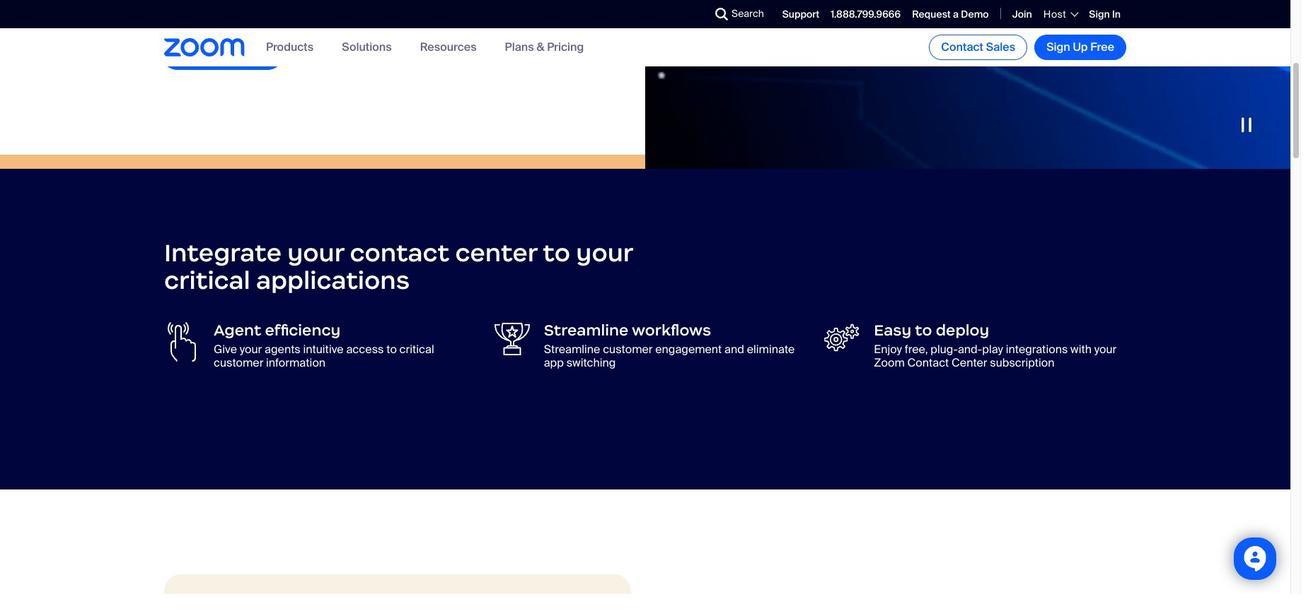 Task type: locate. For each thing, give the bounding box(es) containing it.
access
[[346, 342, 384, 357]]

streamline up switching
[[544, 321, 628, 340]]

easy
[[874, 321, 911, 340]]

support link
[[782, 8, 819, 20]]

to up free,
[[915, 321, 932, 340]]

with
[[1070, 342, 1092, 357]]

1 horizontal spatial customer
[[603, 342, 653, 357]]

sign left in
[[1089, 8, 1110, 20]]

1.888.799.9666 link
[[831, 8, 901, 20]]

an
[[216, 46, 229, 61]]

1 vertical spatial sign
[[1046, 40, 1070, 54]]

1 vertical spatial critical
[[399, 342, 434, 357]]

information
[[266, 356, 325, 371]]

customer
[[603, 342, 653, 357], [214, 356, 263, 371]]

request a demo link
[[912, 8, 989, 20]]

products button
[[266, 40, 314, 55]]

sign up free
[[1046, 40, 1114, 54]]

solutions button
[[342, 40, 392, 55]]

critical
[[164, 265, 250, 296], [399, 342, 434, 357]]

None search field
[[664, 3, 719, 25]]

customer down workflows on the bottom
[[603, 342, 653, 357]]

contact sales link
[[929, 35, 1027, 60]]

search
[[732, 7, 764, 20]]

your inside agent efficiency give your agents intuitive access to critical customer information
[[240, 342, 262, 357]]

up
[[1073, 40, 1088, 54]]

your
[[287, 238, 344, 269], [576, 238, 633, 269], [240, 342, 262, 357], [1094, 342, 1117, 357]]

deploy
[[936, 321, 989, 340]]

agents
[[265, 342, 301, 357]]

video player application
[[645, 0, 1290, 169]]

pricing
[[547, 40, 584, 55]]

a
[[953, 8, 959, 20]]

integrate your contact center to your critical applications
[[164, 238, 633, 296]]

to right access at bottom left
[[386, 342, 397, 357]]

center
[[455, 238, 537, 269]]

sign left up
[[1046, 40, 1070, 54]]

1 vertical spatial contact
[[907, 356, 949, 371]]

streamline
[[544, 321, 628, 340], [544, 342, 600, 357]]

contact inside easy to deploy enjoy free, plug-and-play integrations with your zoom contact center subscription
[[907, 356, 949, 371]]

workflows
[[632, 321, 711, 340]]

in
[[1112, 8, 1121, 20]]

0 vertical spatial streamline
[[544, 321, 628, 340]]

to right center
[[543, 238, 570, 269]]

contact down a
[[941, 40, 983, 54]]

sign in link
[[1089, 8, 1121, 20]]

0 horizontal spatial critical
[[164, 265, 250, 296]]

resources button
[[420, 40, 477, 55]]

easy to deploy enjoy free, plug-and-play integrations with your zoom contact center subscription
[[874, 321, 1117, 371]]

contact right zoom
[[907, 356, 949, 371]]

1 horizontal spatial critical
[[399, 342, 434, 357]]

talk
[[179, 46, 200, 61]]

0 horizontal spatial sign
[[1046, 40, 1070, 54]]

critical inside agent efficiency give your agents intuitive access to critical customer information
[[399, 342, 434, 357]]

play
[[982, 342, 1003, 357]]

agent
[[214, 321, 261, 340]]

streamline right trophy image
[[544, 342, 600, 357]]

1 vertical spatial streamline
[[544, 342, 600, 357]]

0 horizontal spatial customer
[[214, 356, 263, 371]]

free,
[[905, 342, 928, 357]]

0 vertical spatial critical
[[164, 265, 250, 296]]

customer down agent
[[214, 356, 263, 371]]

1 streamline from the top
[[544, 321, 628, 340]]

and-
[[958, 342, 982, 357]]

products
[[266, 40, 314, 55]]

join link
[[1012, 8, 1032, 20]]

&
[[537, 40, 544, 55]]

contact
[[941, 40, 983, 54], [907, 356, 949, 371]]

1 horizontal spatial sign
[[1089, 8, 1110, 20]]

support
[[782, 8, 819, 20]]

app
[[544, 356, 564, 371]]

host
[[1043, 8, 1066, 20]]

customer inside agent efficiency give your agents intuitive access to critical customer information
[[214, 356, 263, 371]]

search image
[[715, 8, 728, 21], [715, 8, 728, 21]]

0 vertical spatial sign
[[1089, 8, 1110, 20]]

critical up agent
[[164, 265, 250, 296]]

to
[[203, 46, 213, 61], [543, 238, 570, 269], [915, 321, 932, 340], [386, 342, 397, 357]]

1.888.799.9666
[[831, 8, 901, 20]]

your inside easy to deploy enjoy free, plug-and-play integrations with your zoom contact center subscription
[[1094, 342, 1117, 357]]

contact sales
[[941, 40, 1015, 54]]

host button
[[1043, 8, 1078, 20]]

resources
[[420, 40, 477, 55]]

0 vertical spatial contact
[[941, 40, 983, 54]]

sign up free link
[[1034, 35, 1126, 60]]

sign
[[1089, 8, 1110, 20], [1046, 40, 1070, 54]]

contact
[[350, 238, 449, 269]]

join
[[1012, 8, 1032, 20]]

critical right access at bottom left
[[399, 342, 434, 357]]

critical inside integrate your contact center to your critical applications
[[164, 265, 250, 296]]

expert
[[231, 46, 266, 61]]

to left an
[[203, 46, 213, 61]]

switching
[[566, 356, 616, 371]]



Task type: vqa. For each thing, say whether or not it's contained in the screenshot.
FREE,
yes



Task type: describe. For each thing, give the bounding box(es) containing it.
enjoy
[[874, 342, 902, 357]]

give
[[214, 342, 237, 357]]

sign in
[[1089, 8, 1121, 20]]

and
[[725, 342, 744, 357]]

center
[[952, 356, 987, 371]]

to inside easy to deploy enjoy free, plug-and-play integrations with your zoom contact center subscription
[[915, 321, 932, 340]]

plug-
[[931, 342, 958, 357]]

trophy image
[[494, 323, 530, 357]]

subscription
[[990, 356, 1055, 371]]

sign for sign in
[[1089, 8, 1110, 20]]

plans
[[505, 40, 534, 55]]

to inside agent efficiency give your agents intuitive access to critical customer information
[[386, 342, 397, 357]]

efficiency
[[265, 321, 341, 340]]

finger tapping the screen icon image
[[164, 323, 200, 362]]

request a demo
[[912, 8, 989, 20]]

to inside integrate your contact center to your critical applications
[[543, 238, 570, 269]]

demo
[[961, 8, 989, 20]]

zoom
[[874, 356, 905, 371]]

integrations
[[1006, 342, 1068, 357]]

sales
[[986, 40, 1015, 54]]

applications
[[256, 265, 410, 296]]

free
[[1090, 40, 1114, 54]]

agent efficiency give your agents intuitive access to critical customer information
[[214, 321, 434, 371]]

talk to an expert link
[[161, 38, 284, 70]]

sign for sign up free
[[1046, 40, 1070, 54]]

2 streamline from the top
[[544, 342, 600, 357]]

customer inside streamline workflows streamline customer engagement and eliminate app switching
[[603, 342, 653, 357]]

request
[[912, 8, 951, 20]]

talk to an expert
[[179, 46, 266, 61]]

eliminate
[[747, 342, 795, 357]]

plans & pricing
[[505, 40, 584, 55]]

integrate
[[164, 238, 282, 269]]

zoom logo image
[[164, 38, 245, 56]]

streamline workflows streamline customer engagement and eliminate app switching
[[544, 321, 795, 371]]

plans & pricing link
[[505, 40, 584, 55]]

intuitive
[[303, 342, 344, 357]]

engagement
[[655, 342, 722, 357]]

solutions
[[342, 40, 392, 55]]

contact inside contact sales link
[[941, 40, 983, 54]]

gears image
[[824, 323, 860, 354]]



